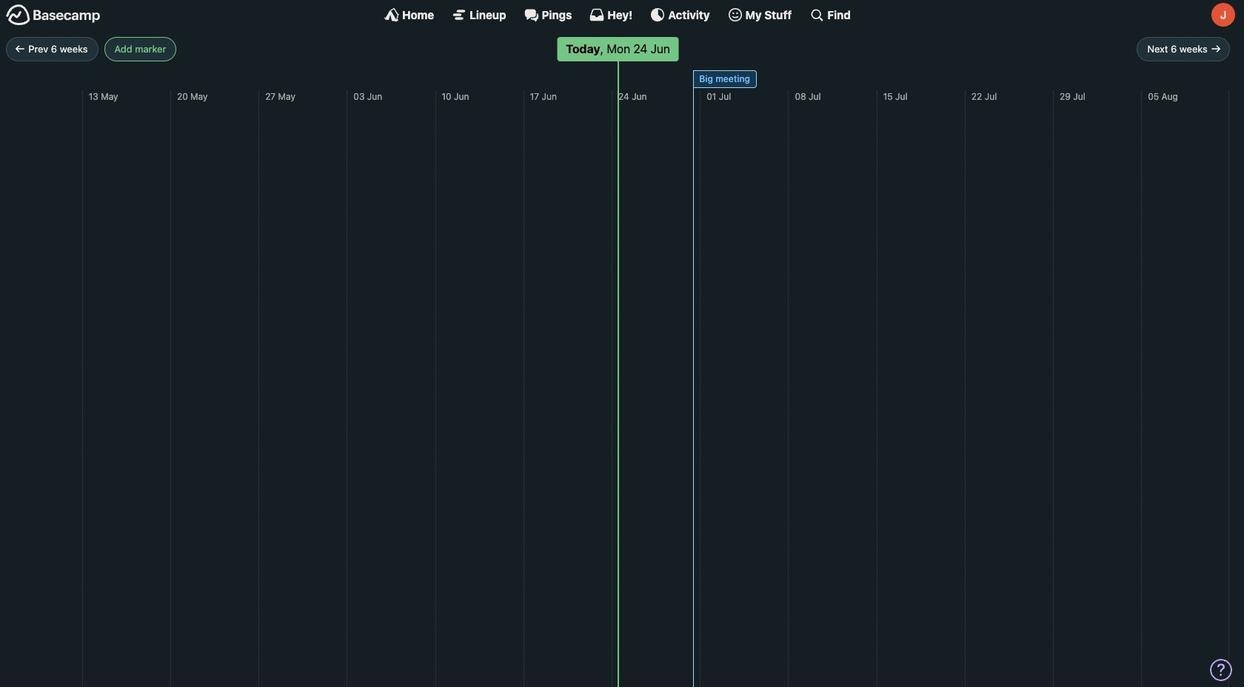 Task type: locate. For each thing, give the bounding box(es) containing it.
main element
[[0, 0, 1244, 29]]

jacobr image
[[1211, 3, 1235, 26]]



Task type: describe. For each thing, give the bounding box(es) containing it.
keyboard shortcut: ⌘ + / image
[[810, 7, 824, 22]]

switch accounts image
[[6, 4, 101, 27]]



Task type: vqa. For each thing, say whether or not it's contained in the screenshot.
CLOSE COMMENTS link
no



